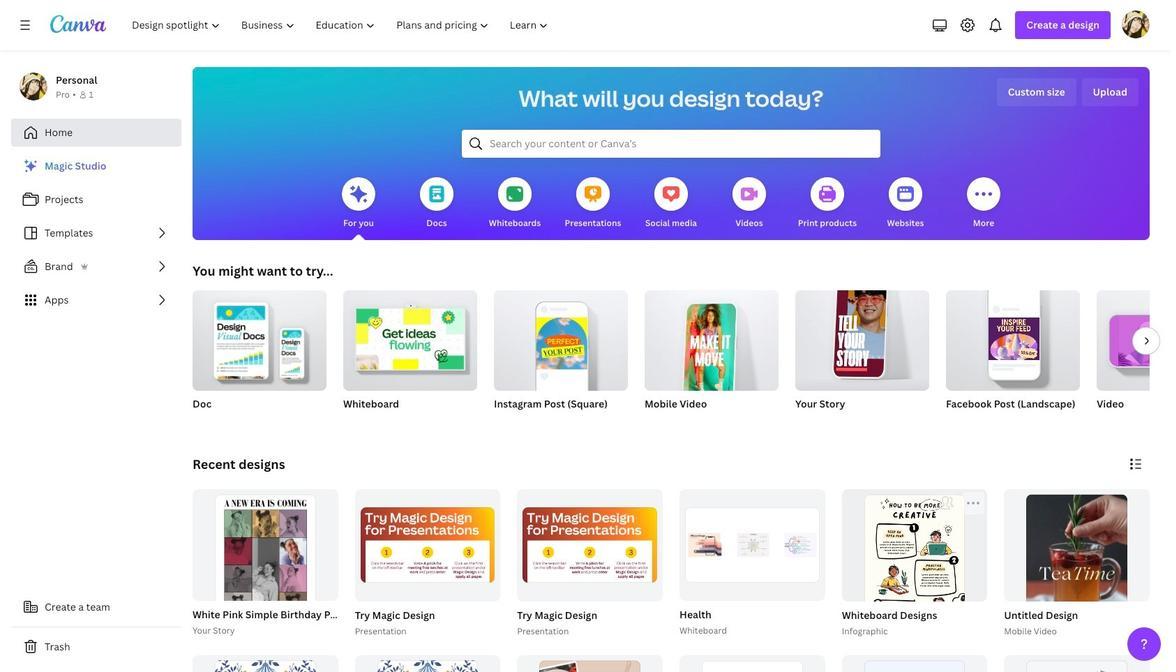 Task type: locate. For each thing, give the bounding box(es) containing it.
list
[[11, 152, 181, 314]]

None search field
[[462, 130, 881, 158]]

group
[[796, 282, 930, 429], [796, 282, 930, 391], [193, 285, 327, 429], [193, 285, 327, 391], [343, 285, 477, 429], [343, 285, 477, 391], [494, 285, 628, 429], [494, 285, 628, 391], [946, 285, 1080, 429], [946, 285, 1080, 391], [645, 290, 779, 429], [645, 290, 779, 399], [1097, 290, 1173, 429], [1097, 290, 1173, 391], [190, 489, 476, 672], [193, 489, 338, 672], [352, 489, 501, 638], [355, 489, 501, 601], [515, 489, 663, 638], [517, 489, 663, 601], [677, 489, 825, 638], [839, 489, 988, 672], [842, 489, 988, 672], [1002, 489, 1150, 672], [1005, 489, 1150, 672], [193, 655, 338, 672], [355, 655, 501, 672], [517, 655, 663, 672], [680, 655, 825, 672], [842, 655, 988, 672], [1005, 655, 1150, 672]]



Task type: describe. For each thing, give the bounding box(es) containing it.
stephanie aranda image
[[1122, 10, 1150, 38]]

Search search field
[[490, 131, 853, 157]]

top level navigation element
[[123, 11, 561, 39]]



